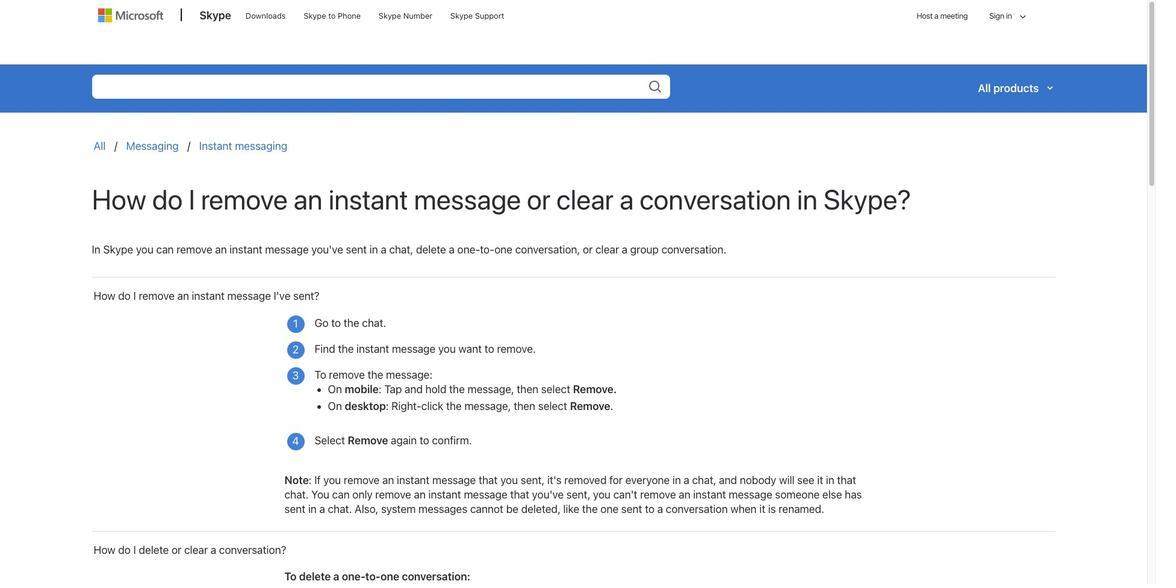 Task type: describe. For each thing, give the bounding box(es) containing it.
downloads link
[[240, 1, 291, 30]]

the right find
[[338, 343, 354, 356]]

1 vertical spatial clear
[[596, 244, 619, 256]]

to inside to remove the message: on mobile : tap and hold the message, then select remove . on desktop : right-click the message, then select remove .
[[315, 369, 326, 381]]

2 on from the top
[[328, 400, 342, 413]]

1 vertical spatial delete
[[139, 544, 169, 556]]

nobody
[[740, 474, 777, 487]]

go to the chat.
[[315, 317, 386, 330]]

instant messaging
[[199, 139, 287, 152]]

one inside : if you remove an instant message that you sent, it's removed for everyone in a chat, and nobody will see it in that chat. you can only remove an instant message that you've sent, you can't remove an instant message someone else has sent in a chat. also, system messages cannot be deleted, like the one sent to a conversation when it is renamed.
[[601, 503, 619, 516]]

to- inside how do i delete or clear a conversation? to delete a one-to-one conversation:
[[365, 570, 381, 583]]

select
[[315, 434, 345, 447]]

skype link
[[194, 1, 237, 33]]

1 vertical spatial chat.
[[285, 489, 309, 501]]

in
[[92, 244, 100, 256]]

: right-
[[386, 400, 421, 413]]

skype?
[[824, 183, 911, 216]]

will
[[779, 474, 795, 487]]

skype support
[[450, 11, 504, 20]]

cannot
[[470, 503, 504, 516]]

messaging link
[[126, 139, 179, 152]]

someone
[[775, 489, 820, 501]]

is
[[768, 503, 776, 516]]

in skype you can remove an instant message you've sent in a chat, delete a one-to-one conversation, or clear a group conversation.
[[92, 244, 726, 256]]

desktop
[[345, 400, 386, 413]]

or inside how do i delete or clear a conversation? to delete a one-to-one conversation:
[[172, 544, 182, 556]]

0 vertical spatial sent,
[[521, 474, 545, 487]]

1 horizontal spatial it
[[817, 474, 823, 487]]

2 vertical spatial delete
[[299, 570, 331, 583]]

a inside menu bar
[[935, 11, 939, 20]]

to right go
[[331, 317, 341, 330]]

conversation.
[[662, 244, 726, 256]]

in inside sign in link
[[1006, 11, 1012, 20]]

note
[[285, 474, 309, 487]]

0 vertical spatial clear
[[557, 183, 614, 216]]

how do i delete or clear a conversation? to delete a one-to-one conversation:
[[94, 544, 470, 583]]

messaging
[[126, 139, 179, 152]]

conversation inside : if you remove an instant message that you sent, it's removed for everyone in a chat, and nobody will see it in that chat. you can only remove an instant message that you've sent, you can't remove an instant message someone else has sent in a chat. also, system messages cannot be deleted, like the one sent to a conversation when it is renamed.
[[666, 503, 728, 516]]

1 horizontal spatial that
[[510, 489, 529, 501]]

you right if
[[323, 474, 341, 487]]

host a meeting
[[917, 11, 968, 20]]

if
[[314, 474, 321, 487]]

you
[[311, 489, 329, 501]]

sign in
[[990, 11, 1012, 20]]

i for how do i remove an instant message or clear a conversation in skype?
[[189, 183, 195, 216]]

0 horizontal spatial can
[[156, 244, 174, 256]]

: inside : if you remove an instant message that you sent, it's removed for everyone in a chat, and nobody will see it in that chat. you can only remove an instant message that you've sent, you can't remove an instant message someone else has sent in a chat. also, system messages cannot be deleted, like the one sent to a conversation when it is renamed.
[[309, 474, 312, 487]]

only
[[352, 489, 373, 501]]

hold
[[425, 383, 447, 396]]

skype for skype number
[[379, 11, 401, 20]]

message, then
[[468, 383, 539, 396]]

skype number
[[379, 11, 432, 20]]

2 vertical spatial remove
[[348, 434, 388, 447]]

skype to phone link
[[298, 1, 366, 30]]

it's
[[547, 474, 562, 487]]

meeting
[[940, 11, 968, 20]]

1 horizontal spatial sent
[[346, 244, 367, 256]]

one- inside how do i delete or clear a conversation? to delete a one-to-one conversation:
[[342, 570, 365, 583]]

and inside to remove the message: on mobile : tap and hold the message, then select remove . on desktop : right-click the message, then select remove .
[[405, 383, 423, 396]]

2 horizontal spatial sent
[[621, 503, 642, 516]]

message:
[[386, 369, 433, 381]]

0 vertical spatial chat,
[[389, 244, 413, 256]]

2 horizontal spatial or
[[583, 244, 593, 256]]

how do i delete or clear a conversation? link
[[94, 539, 1021, 562]]

tap
[[384, 383, 402, 396]]

like
[[563, 503, 579, 516]]

sign
[[990, 11, 1004, 20]]

0 vertical spatial to-
[[480, 244, 495, 256]]

support
[[475, 11, 504, 20]]

you down for
[[593, 489, 611, 501]]

: if you remove an instant message that you sent, it's removed for everyone in a chat, and nobody will see it in that chat. you can only remove an instant message that you've sent, you can't remove an instant message someone else has sent in a chat. also, system messages cannot be deleted, like the one sent to a conversation when it is renamed.
[[285, 474, 862, 516]]

to remove the message: on mobile : tap and hold the message, then select remove . on desktop : right-click the message, then select remove .
[[315, 369, 617, 413]]

one inside how do i delete or clear a conversation? to delete a one-to-one conversation:
[[381, 570, 399, 583]]

remove inside to remove the message: on mobile : tap and hold the message, then select remove . on desktop : right-click the message, then select remove .
[[329, 369, 365, 381]]

1 vertical spatial select
[[538, 400, 567, 413]]

has
[[845, 489, 862, 501]]

do for how do i remove an instant message i've sent?
[[118, 290, 131, 303]]

host
[[917, 11, 933, 20]]

how inside how do i delete or clear a conversation? to delete a one-to-one conversation:
[[94, 544, 115, 556]]

sent?
[[293, 290, 320, 303]]

instant messaging link
[[199, 139, 287, 152]]

can inside : if you remove an instant message that you sent, it's removed for everyone in a chat, and nobody will see it in that chat. you can only remove an instant message that you've sent, you can't remove an instant message someone else has sent in a chat. also, system messages cannot be deleted, like the one sent to a conversation when it is renamed.
[[332, 489, 350, 501]]

group
[[630, 244, 659, 256]]

do for how do i delete or clear a conversation? to delete a one-to-one conversation:
[[118, 544, 131, 556]]

conversation:
[[402, 570, 470, 583]]

0 vertical spatial remove
[[573, 383, 614, 396]]

0 horizontal spatial you've
[[311, 244, 343, 256]]

all
[[94, 139, 108, 152]]

how for how do i remove an instant message or clear a conversation in skype?
[[92, 183, 146, 216]]

downloads
[[246, 11, 286, 20]]

find
[[315, 343, 335, 356]]

0 horizontal spatial sent
[[285, 503, 306, 516]]

renamed.
[[779, 503, 824, 516]]

else
[[823, 489, 842, 501]]

skype to phone
[[304, 11, 361, 20]]

microsoft image
[[98, 8, 163, 22]]

1 horizontal spatial sent,
[[567, 489, 590, 501]]

can't
[[613, 489, 638, 501]]

go
[[315, 317, 329, 330]]

all link
[[94, 139, 108, 152]]



Task type: vqa. For each thing, say whether or not it's contained in the screenshot.
Chat, to the left
yes



Task type: locate. For each thing, give the bounding box(es) containing it.
to inside how do i delete or clear a conversation? to delete a one-to-one conversation:
[[285, 570, 297, 583]]

sent,
[[521, 474, 545, 487], [567, 489, 590, 501]]

1 vertical spatial .
[[611, 400, 613, 413]]

you up be
[[501, 474, 518, 487]]

0 vertical spatial can
[[156, 244, 174, 256]]

message
[[414, 183, 521, 216], [265, 244, 309, 256], [227, 290, 271, 303], [392, 343, 436, 356], [432, 474, 476, 487], [464, 489, 508, 501], [729, 489, 772, 501]]

1 horizontal spatial and
[[719, 474, 737, 487]]

i've
[[274, 290, 291, 303]]

skype for skype to phone
[[304, 11, 326, 20]]

on left the mobile
[[328, 383, 342, 396]]

you've inside : if you remove an instant message that you sent, it's removed for everyone in a chat, and nobody will see it in that chat. you can only remove an instant message that you've sent, you can't remove an instant message someone else has sent in a chat. also, system messages cannot be deleted, like the one sent to a conversation when it is renamed.
[[532, 489, 564, 501]]

1 horizontal spatial you've
[[532, 489, 564, 501]]

2 horizontal spatial delete
[[416, 244, 446, 256]]

2 horizontal spatial that
[[837, 474, 856, 487]]

how do i remove an instant message or clear a conversation in skype?
[[92, 183, 911, 216]]

clear
[[557, 183, 614, 216], [596, 244, 619, 256], [184, 544, 208, 556]]

0 vertical spatial you've
[[311, 244, 343, 256]]

0 horizontal spatial chat.
[[285, 489, 309, 501]]

that up be
[[510, 489, 529, 501]]

want
[[459, 343, 482, 356]]

click
[[421, 400, 443, 413]]

0 horizontal spatial to
[[285, 570, 297, 583]]

conversation,
[[515, 244, 580, 256]]

skype support link
[[445, 1, 510, 30]]

messages
[[419, 503, 468, 516]]

1 horizontal spatial one
[[495, 244, 513, 256]]

instant
[[328, 183, 408, 216], [230, 244, 262, 256], [192, 290, 225, 303], [356, 343, 389, 356], [397, 474, 430, 487], [428, 489, 461, 501], [693, 489, 726, 501]]

0 vertical spatial one
[[495, 244, 513, 256]]

to
[[328, 11, 336, 20], [331, 317, 341, 330], [485, 343, 494, 356], [420, 434, 429, 447], [645, 503, 655, 516]]

i inside how do i delete or clear a conversation? to delete a one-to-one conversation:
[[133, 544, 136, 556]]

0 vertical spatial do
[[152, 183, 183, 216]]

when
[[731, 503, 757, 516]]

you've
[[311, 244, 343, 256], [532, 489, 564, 501]]

delete
[[416, 244, 446, 256], [139, 544, 169, 556], [299, 570, 331, 583]]

i
[[189, 183, 195, 216], [133, 290, 136, 303], [133, 544, 136, 556]]

do inside how do i delete or clear a conversation? to delete a one-to-one conversation:
[[118, 544, 131, 556]]

remove.
[[497, 343, 536, 356]]

1 vertical spatial one-
[[342, 570, 365, 583]]

skype left phone
[[304, 11, 326, 20]]

message,
[[465, 400, 511, 413]]

0 horizontal spatial it
[[760, 503, 766, 516]]

skype number link
[[373, 1, 438, 30]]

1 horizontal spatial to-
[[480, 244, 495, 256]]

also,
[[355, 503, 378, 516]]

and inside : if you remove an instant message that you sent, it's removed for everyone in a chat, and nobody will see it in that chat. you can only remove an instant message that you've sent, you can't remove an instant message someone else has sent in a chat. also, system messages cannot be deleted, like the one sent to a conversation when it is renamed.
[[719, 474, 737, 487]]

1 vertical spatial :
[[309, 474, 312, 487]]

find the instant message you want to remove.
[[315, 343, 536, 356]]

1 horizontal spatial can
[[332, 489, 350, 501]]

0 horizontal spatial sent,
[[521, 474, 545, 487]]

conversation left when
[[666, 503, 728, 516]]

1 horizontal spatial :
[[379, 383, 382, 396]]

1 horizontal spatial delete
[[299, 570, 331, 583]]

skype left downloads 'link'
[[200, 9, 231, 22]]

0 vertical spatial .
[[614, 383, 617, 396]]

an
[[294, 183, 323, 216], [215, 244, 227, 256], [177, 290, 189, 303], [382, 474, 394, 487], [414, 489, 426, 501], [679, 489, 691, 501]]

1 vertical spatial chat,
[[692, 474, 716, 487]]

2 vertical spatial chat.
[[328, 503, 352, 516]]

skype
[[200, 9, 231, 22], [304, 11, 326, 20], [379, 11, 401, 20], [450, 11, 473, 20], [103, 244, 133, 256]]

skype left number
[[379, 11, 401, 20]]

: inside to remove the message: on mobile : tap and hold the message, then select remove . on desktop : right-click the message, then select remove .
[[379, 383, 382, 396]]

2 horizontal spatial chat.
[[362, 317, 386, 330]]

0 horizontal spatial or
[[172, 544, 182, 556]]

1 vertical spatial can
[[332, 489, 350, 501]]

chat. down you
[[328, 503, 352, 516]]

the
[[344, 317, 359, 330], [338, 343, 354, 356], [368, 369, 383, 381], [449, 383, 465, 396], [446, 400, 462, 413], [582, 503, 598, 516]]

for
[[609, 474, 623, 487]]

skype inside "link"
[[200, 9, 231, 22]]

:
[[379, 383, 382, 396], [309, 474, 312, 487]]

a
[[935, 11, 939, 20], [620, 183, 634, 216], [381, 244, 387, 256], [449, 244, 455, 256], [622, 244, 628, 256], [684, 474, 690, 487], [319, 503, 325, 516], [657, 503, 663, 516], [211, 544, 216, 556], [333, 570, 339, 583]]

it right see at the bottom right
[[817, 474, 823, 487]]

one-
[[457, 244, 480, 256], [342, 570, 365, 583]]

1 vertical spatial to
[[285, 570, 297, 583]]

skype for skype support
[[450, 11, 473, 20]]

1 vertical spatial i
[[133, 290, 136, 303]]

the right go
[[344, 317, 359, 330]]

i for how do i remove an instant message i've sent?
[[133, 290, 136, 303]]

1 on from the top
[[328, 383, 342, 396]]

confirm.
[[432, 434, 472, 447]]

1 horizontal spatial chat.
[[328, 503, 352, 516]]

1 vertical spatial on
[[328, 400, 342, 413]]

select
[[541, 383, 570, 396], [538, 400, 567, 413]]

clear inside how do i delete or clear a conversation? to delete a one-to-one conversation:
[[184, 544, 208, 556]]

0 horizontal spatial to-
[[365, 570, 381, 583]]

0 vertical spatial one-
[[457, 244, 480, 256]]

remove
[[573, 383, 614, 396], [570, 400, 611, 413], [348, 434, 388, 447]]

0 vertical spatial it
[[817, 474, 823, 487]]

skype right in
[[103, 244, 133, 256]]

1 vertical spatial or
[[583, 244, 593, 256]]

2 vertical spatial or
[[172, 544, 182, 556]]

skype inside 'link'
[[450, 11, 473, 20]]

chat.
[[362, 317, 386, 330], [285, 489, 309, 501], [328, 503, 352, 516]]

: left tap
[[379, 383, 382, 396]]

1 vertical spatial you've
[[532, 489, 564, 501]]

1 horizontal spatial one-
[[457, 244, 480, 256]]

the right click
[[446, 400, 462, 413]]

0 vertical spatial i
[[189, 183, 195, 216]]

to down find
[[315, 369, 326, 381]]

to inside : if you remove an instant message that you sent, it's removed for everyone in a chat, and nobody will see it in that chat. you can only remove an instant message that you've sent, you can't remove an instant message someone else has sent in a chat. also, system messages cannot be deleted, like the one sent to a conversation when it is renamed.
[[645, 503, 655, 516]]

one left the conversation,
[[495, 244, 513, 256]]

how for how do i remove an instant message i've sent?
[[94, 290, 115, 303]]

do for how do i remove an instant message or clear a conversation in skype?
[[152, 183, 183, 216]]

select remove again to confirm.
[[315, 434, 472, 447]]

1 vertical spatial and
[[719, 474, 737, 487]]

how do i remove an instant message i've sent? link
[[94, 285, 1021, 308]]

2 vertical spatial i
[[133, 544, 136, 556]]

1 vertical spatial it
[[760, 503, 766, 516]]

removed
[[564, 474, 607, 487]]

None text field
[[92, 74, 670, 98]]

in
[[1006, 11, 1012, 20], [797, 183, 818, 216], [370, 244, 378, 256], [673, 474, 681, 487], [826, 474, 835, 487], [308, 503, 317, 516]]

instant
[[199, 139, 232, 152]]

see
[[797, 474, 815, 487]]

sent
[[346, 244, 367, 256], [285, 503, 306, 516], [621, 503, 642, 516]]

chat, inside : if you remove an instant message that you sent, it's removed for everyone in a chat, and nobody will see it in that chat. you can only remove an instant message that you've sent, you can't remove an instant message someone else has sent in a chat. also, system messages cannot be deleted, like the one sent to a conversation when it is renamed.
[[692, 474, 716, 487]]

skype left support
[[450, 11, 473, 20]]

the right hold
[[449, 383, 465, 396]]

to right again
[[420, 434, 429, 447]]

0 horizontal spatial that
[[479, 474, 498, 487]]

sign in link
[[979, 0, 1030, 34]]

to down conversation?
[[285, 570, 297, 583]]

1 vertical spatial sent,
[[567, 489, 590, 501]]

0 vertical spatial and
[[405, 383, 423, 396]]

0 vertical spatial conversation
[[640, 183, 791, 216]]

.
[[614, 383, 617, 396], [611, 400, 613, 413]]

it left is
[[760, 503, 766, 516]]

1 vertical spatial one
[[601, 503, 619, 516]]

one down can't
[[601, 503, 619, 516]]

1 vertical spatial conversation
[[666, 503, 728, 516]]

that up has
[[837, 474, 856, 487]]

2 vertical spatial do
[[118, 544, 131, 556]]

2 horizontal spatial one
[[601, 503, 619, 516]]

you left "want"
[[438, 343, 456, 356]]

0 vertical spatial chat.
[[362, 317, 386, 330]]

0 horizontal spatial chat,
[[389, 244, 413, 256]]

1 vertical spatial remove
[[570, 400, 611, 413]]

that up cannot
[[479, 474, 498, 487]]

skype for skype
[[200, 9, 231, 22]]

0 vertical spatial or
[[527, 183, 551, 216]]

conversation up conversation.
[[640, 183, 791, 216]]

be
[[506, 503, 519, 516]]

to
[[315, 369, 326, 381], [285, 570, 297, 583]]

that
[[479, 474, 498, 487], [837, 474, 856, 487], [510, 489, 529, 501]]

1 vertical spatial do
[[118, 290, 131, 303]]

to down 'everyone'
[[645, 503, 655, 516]]

select right message, then
[[541, 383, 570, 396]]

deleted,
[[521, 503, 561, 516]]

0 horizontal spatial delete
[[139, 544, 169, 556]]

chat. right go
[[362, 317, 386, 330]]

sent, down removed
[[567, 489, 590, 501]]

the right like
[[582, 503, 598, 516]]

or
[[527, 183, 551, 216], [583, 244, 593, 256], [172, 544, 182, 556]]

1 vertical spatial to-
[[365, 570, 381, 583]]

: left if
[[309, 474, 312, 487]]

to left phone
[[328, 11, 336, 20]]

remove
[[201, 183, 288, 216], [177, 244, 212, 256], [139, 290, 175, 303], [329, 369, 365, 381], [344, 474, 380, 487], [375, 489, 411, 501], [640, 489, 676, 501]]

to-
[[480, 244, 495, 256], [365, 570, 381, 583]]

one left conversation:
[[381, 570, 399, 583]]

1 horizontal spatial or
[[527, 183, 551, 216]]

i for how do i delete or clear a conversation? to delete a one-to-one conversation:
[[133, 544, 136, 556]]

you
[[136, 244, 154, 256], [438, 343, 456, 356], [323, 474, 341, 487], [501, 474, 518, 487], [593, 489, 611, 501]]

0 vertical spatial to
[[315, 369, 326, 381]]

menu bar containing host a meeting
[[92, 0, 1055, 64]]

number
[[403, 11, 432, 20]]

chat,
[[389, 244, 413, 256], [692, 474, 716, 487]]

conversation?
[[219, 544, 286, 556]]

2 vertical spatial clear
[[184, 544, 208, 556]]

do inside how do i remove an instant message i've sent? link
[[118, 290, 131, 303]]

system
[[381, 503, 416, 516]]

0 vertical spatial how
[[92, 183, 146, 216]]

0 horizontal spatial and
[[405, 383, 423, 396]]

you right in
[[136, 244, 154, 256]]

0 vertical spatial select
[[541, 383, 570, 396]]

everyone
[[626, 474, 670, 487]]

2 vertical spatial how
[[94, 544, 115, 556]]

0 horizontal spatial :
[[309, 474, 312, 487]]

2 vertical spatial one
[[381, 570, 399, 583]]

then
[[514, 400, 535, 413]]

again
[[391, 434, 417, 447]]

select right then
[[538, 400, 567, 413]]

messaging
[[235, 139, 287, 152]]

the up the mobile
[[368, 369, 383, 381]]

you've down it's
[[532, 489, 564, 501]]

0 vertical spatial :
[[379, 383, 382, 396]]

menu bar
[[92, 0, 1055, 64]]

it
[[817, 474, 823, 487], [760, 503, 766, 516]]

chat. down note at the left
[[285, 489, 309, 501]]

remove inside how do i remove an instant message i've sent? link
[[139, 290, 175, 303]]

one
[[495, 244, 513, 256], [601, 503, 619, 516], [381, 570, 399, 583]]

and down message:
[[405, 383, 423, 396]]

how do i remove an instant message i've sent?
[[94, 290, 320, 303]]

and left 'nobody'
[[719, 474, 737, 487]]

0 vertical spatial on
[[328, 383, 342, 396]]

host a meeting link
[[907, 1, 977, 32]]

mobile
[[345, 383, 379, 396]]

1 vertical spatial how
[[94, 290, 115, 303]]

you've up sent?
[[311, 244, 343, 256]]

0 horizontal spatial one
[[381, 570, 399, 583]]

on left 'desktop' in the left of the page
[[328, 400, 342, 413]]

the inside : if you remove an instant message that you sent, it's removed for everyone in a chat, and nobody will see it in that chat. you can only remove an instant message that you've sent, you can't remove an instant message someone else has sent in a chat. also, system messages cannot be deleted, like the one sent to a conversation when it is renamed.
[[582, 503, 598, 516]]

and
[[405, 383, 423, 396], [719, 474, 737, 487]]

1 horizontal spatial to
[[315, 369, 326, 381]]

to right "want"
[[485, 343, 494, 356]]

0 horizontal spatial one-
[[342, 570, 365, 583]]

0 vertical spatial delete
[[416, 244, 446, 256]]

phone
[[338, 11, 361, 20]]

sent, left it's
[[521, 474, 545, 487]]

1 horizontal spatial chat,
[[692, 474, 716, 487]]



